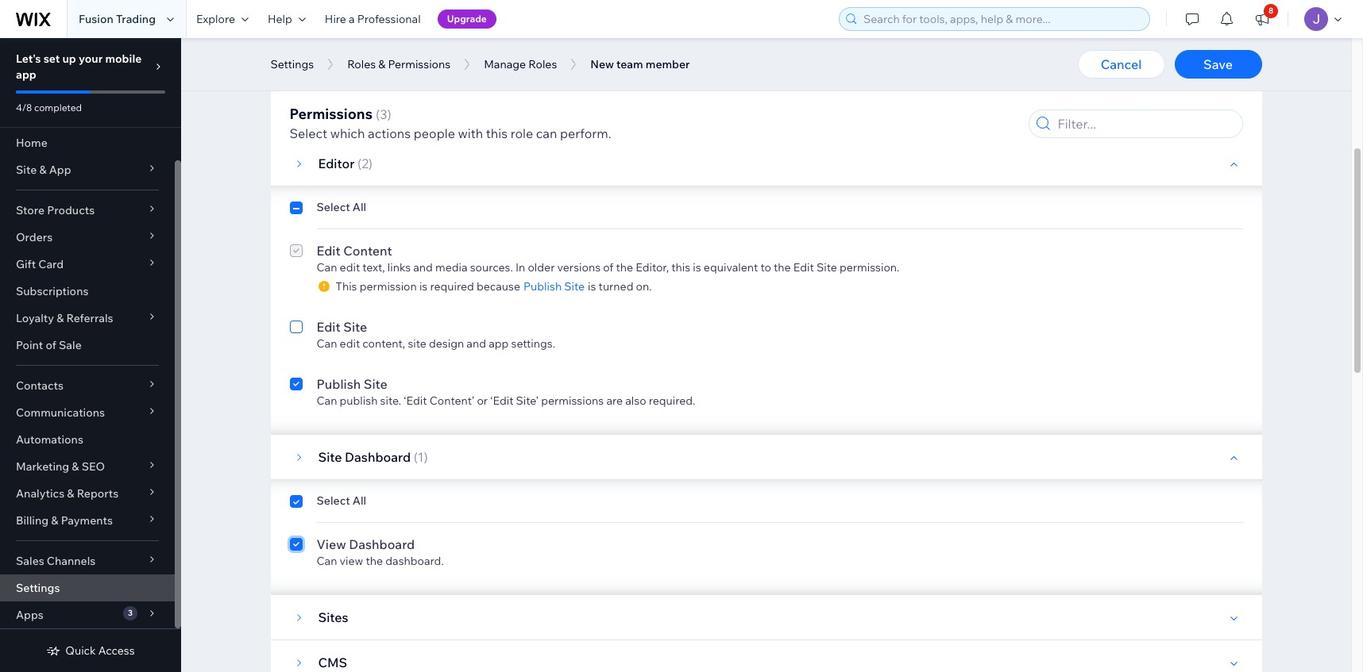 Task type: locate. For each thing, give the bounding box(es) containing it.
& left reports
[[67, 487, 74, 501]]

site down 'versions'
[[564, 280, 585, 294]]

and right design
[[467, 337, 486, 351]]

0 horizontal spatial roles
[[347, 57, 376, 71]]

access
[[98, 644, 135, 659]]

'edit right site.
[[404, 394, 427, 408]]

of
[[603, 261, 614, 275], [46, 338, 56, 353]]

edit inside the "edit content can edit text, links and media sources. in older versions of the editor, this is equivalent to the edit site permission."
[[340, 261, 360, 275]]

dashboard
[[345, 450, 411, 466], [349, 537, 415, 553]]

is left the required
[[419, 280, 428, 294]]

1 select all from the top
[[317, 200, 366, 214]]

0 vertical spatial permissions
[[388, 57, 451, 71]]

select all
[[317, 200, 366, 214], [317, 494, 366, 508]]

1 vertical spatial all
[[353, 494, 366, 508]]

site down home
[[16, 163, 37, 177]]

all down site dashboard ( 1 )
[[353, 494, 366, 508]]

edit left content,
[[340, 337, 360, 351]]

0 horizontal spatial settings
[[16, 582, 60, 596]]

1 vertical spatial (
[[357, 156, 362, 172]]

1 vertical spatial dashboard
[[349, 537, 415, 553]]

& right loyalty
[[57, 311, 64, 326]]

point of sale link
[[0, 332, 175, 359]]

0 horizontal spatial and
[[413, 261, 433, 275]]

edit for content
[[340, 261, 360, 275]]

edit right to
[[793, 261, 814, 275]]

0 horizontal spatial app
[[16, 68, 36, 82]]

1 vertical spatial select
[[317, 200, 350, 214]]

( inside permissions ( 3 ) select which actions people with this role can perform.
[[376, 106, 380, 122]]

0 horizontal spatial this
[[486, 126, 508, 141]]

app
[[16, 68, 36, 82], [489, 337, 509, 351]]

& inside button
[[378, 57, 386, 71]]

1 roles from the left
[[347, 57, 376, 71]]

this right "editor,"
[[672, 261, 691, 275]]

analytics
[[16, 487, 64, 501]]

settings for settings link
[[16, 582, 60, 596]]

can up this
[[317, 261, 337, 275]]

required
[[430, 280, 474, 294]]

permission
[[360, 280, 417, 294]]

0 horizontal spatial 3
[[128, 609, 133, 619]]

dashboard left 1
[[345, 450, 411, 466]]

site & app
[[16, 163, 71, 177]]

of inside sidebar element
[[46, 338, 56, 353]]

) for permissions
[[387, 106, 391, 122]]

can down "view"
[[317, 555, 337, 569]]

publish down older at the top of the page
[[524, 280, 562, 294]]

can for view dashboard
[[317, 555, 337, 569]]

site & app button
[[0, 156, 175, 184]]

0 vertical spatial edit
[[340, 261, 360, 275]]

edit up this
[[340, 261, 360, 275]]

site left permission. in the right of the page
[[817, 261, 837, 275]]

2 vertical spatial select
[[317, 494, 350, 508]]

up
[[62, 52, 76, 66]]

edit
[[317, 243, 341, 259], [793, 261, 814, 275], [317, 319, 341, 335]]

can
[[317, 261, 337, 275], [317, 337, 337, 351], [317, 394, 337, 408], [317, 555, 337, 569]]

dashboard up view
[[349, 537, 415, 553]]

edit for site
[[340, 337, 360, 351]]

None checkbox
[[290, 200, 302, 219], [290, 375, 302, 408], [290, 200, 302, 219], [290, 375, 302, 408]]

save button
[[1175, 50, 1262, 79]]

store
[[16, 203, 45, 218]]

permissions up which
[[290, 105, 373, 123]]

edit down this
[[317, 319, 341, 335]]

settings inside settings button
[[270, 57, 314, 71]]

0 vertical spatial of
[[603, 261, 614, 275]]

sidebar element
[[0, 38, 181, 673]]

site up content,
[[343, 319, 367, 335]]

role
[[511, 126, 533, 141]]

1 horizontal spatial settings
[[270, 57, 314, 71]]

select all down editor ( 2 )
[[317, 200, 366, 214]]

4 can from the top
[[317, 555, 337, 569]]

3 up "access"
[[128, 609, 133, 619]]

0 horizontal spatial the
[[366, 555, 383, 569]]

1 can from the top
[[317, 261, 337, 275]]

3 up actions
[[380, 106, 387, 122]]

all down the 2
[[353, 200, 366, 214]]

is left equivalent
[[693, 261, 701, 275]]

people
[[414, 126, 455, 141]]

0 vertical spatial and
[[413, 261, 433, 275]]

2 edit from the top
[[340, 337, 360, 351]]

0 vertical spatial (
[[376, 106, 380, 122]]

fusion trading
[[79, 12, 156, 26]]

3 can from the top
[[317, 394, 337, 408]]

1 horizontal spatial app
[[489, 337, 509, 351]]

is down 'versions'
[[588, 280, 596, 294]]

0 horizontal spatial permissions
[[290, 105, 373, 123]]

settings down help button
[[270, 57, 314, 71]]

can
[[536, 126, 557, 141]]

1 vertical spatial permissions
[[290, 105, 373, 123]]

8 button
[[1245, 0, 1280, 38]]

1 horizontal spatial of
[[603, 261, 614, 275]]

of left sale in the bottom left of the page
[[46, 338, 56, 353]]

sales channels button
[[0, 548, 175, 575]]

0 horizontal spatial (
[[357, 156, 362, 172]]

sites
[[318, 610, 348, 626]]

dashboard inside view dashboard can view the dashboard.
[[349, 537, 415, 553]]

and inside edit site can edit content, site design and app settings.
[[467, 337, 486, 351]]

content
[[343, 243, 392, 259]]

the right to
[[774, 261, 791, 275]]

1 edit from the top
[[340, 261, 360, 275]]

)
[[387, 106, 391, 122], [368, 156, 373, 172], [424, 450, 428, 466]]

1 horizontal spatial (
[[376, 106, 380, 122]]

1 horizontal spatial and
[[467, 337, 486, 351]]

& left seo
[[72, 460, 79, 474]]

2 vertical spatial (
[[414, 450, 418, 466]]

site'
[[516, 394, 539, 408]]

sales
[[16, 555, 44, 569]]

analytics & reports
[[16, 487, 119, 501]]

0 vertical spatial )
[[387, 106, 391, 122]]

2
[[362, 156, 368, 172]]

settings inside settings link
[[16, 582, 60, 596]]

'edit
[[404, 394, 427, 408], [490, 394, 514, 408]]

select left which
[[290, 126, 327, 141]]

2 select all from the top
[[317, 494, 366, 508]]

publish site can publish site. 'edit content' or 'edit site' permissions are also required.
[[317, 377, 695, 408]]

publish
[[524, 280, 562, 294], [317, 377, 361, 392]]

automations link
[[0, 427, 175, 454]]

& for billing
[[51, 514, 58, 528]]

contacts button
[[0, 373, 175, 400]]

0 vertical spatial publish
[[524, 280, 562, 294]]

0 vertical spatial edit
[[317, 243, 341, 259]]

site down publish
[[318, 450, 342, 466]]

1 vertical spatial select all
[[317, 494, 366, 508]]

settings for settings button
[[270, 57, 314, 71]]

'edit right or
[[490, 394, 514, 408]]

content,
[[363, 337, 405, 351]]

2 vertical spatial )
[[424, 450, 428, 466]]

1 vertical spatial settings
[[16, 582, 60, 596]]

publish site button
[[520, 280, 588, 294]]

1 horizontal spatial 'edit
[[490, 394, 514, 408]]

quick
[[65, 644, 96, 659]]

editor
[[318, 156, 355, 172]]

1 vertical spatial this
[[672, 261, 691, 275]]

publish inside publish site can publish site. 'edit content' or 'edit site' permissions are also required.
[[317, 377, 361, 392]]

& right billing
[[51, 514, 58, 528]]

explore
[[196, 12, 235, 26]]

let's
[[16, 52, 41, 66]]

& down professional
[[378, 57, 386, 71]]

or
[[477, 394, 488, 408]]

0 vertical spatial all
[[353, 200, 366, 214]]

store products button
[[0, 197, 175, 224]]

and
[[413, 261, 433, 275], [467, 337, 486, 351]]

1 vertical spatial publish
[[317, 377, 361, 392]]

0 vertical spatial select all
[[317, 200, 366, 214]]

can inside publish site can publish site. 'edit content' or 'edit site' permissions are also required.
[[317, 394, 337, 408]]

sales channels
[[16, 555, 96, 569]]

editor ( 2 )
[[318, 156, 373, 172]]

is inside the "edit content can edit text, links and media sources. in older versions of the editor, this is equivalent to the edit site permission."
[[693, 261, 701, 275]]

loyalty
[[16, 311, 54, 326]]

apps
[[16, 609, 44, 623]]

0 horizontal spatial of
[[46, 338, 56, 353]]

hire
[[325, 12, 346, 26]]

the up turned at left top
[[616, 261, 633, 275]]

1 vertical spatial and
[[467, 337, 486, 351]]

& for roles
[[378, 57, 386, 71]]

are
[[606, 394, 623, 408]]

2 all from the top
[[353, 494, 366, 508]]

1 vertical spatial 3
[[128, 609, 133, 619]]

also
[[625, 394, 646, 408]]

permissions ( 3 ) select which actions people with this role can perform.
[[290, 105, 611, 141]]

communications
[[16, 406, 105, 420]]

1 horizontal spatial 3
[[380, 106, 387, 122]]

app down let's on the top of the page
[[16, 68, 36, 82]]

can inside view dashboard can view the dashboard.
[[317, 555, 337, 569]]

1 vertical spatial app
[[489, 337, 509, 351]]

1 horizontal spatial permissions
[[388, 57, 451, 71]]

edit
[[340, 261, 360, 275], [340, 337, 360, 351]]

site dashboard ( 1 )
[[318, 450, 428, 466]]

roles & permissions
[[347, 57, 451, 71]]

2 horizontal spatial is
[[693, 261, 701, 275]]

mobile
[[105, 52, 142, 66]]

1 vertical spatial )
[[368, 156, 373, 172]]

0 vertical spatial 3
[[380, 106, 387, 122]]

0 vertical spatial app
[[16, 68, 36, 82]]

2 can from the top
[[317, 337, 337, 351]]

0 horizontal spatial )
[[368, 156, 373, 172]]

the
[[616, 261, 633, 275], [774, 261, 791, 275], [366, 555, 383, 569]]

0 horizontal spatial is
[[419, 280, 428, 294]]

2 vertical spatial edit
[[317, 319, 341, 335]]

select up "view"
[[317, 494, 350, 508]]

edit inside edit site can edit content, site design and app settings.
[[317, 319, 341, 335]]

2 horizontal spatial (
[[414, 450, 418, 466]]

0 vertical spatial settings
[[270, 57, 314, 71]]

is
[[693, 261, 701, 275], [419, 280, 428, 294], [588, 280, 596, 294]]

1 horizontal spatial the
[[616, 261, 633, 275]]

& left the app
[[39, 163, 47, 177]]

this left role at the top of page
[[486, 126, 508, 141]]

this inside permissions ( 3 ) select which actions people with this role can perform.
[[486, 126, 508, 141]]

equivalent
[[704, 261, 758, 275]]

dashboard.
[[386, 555, 444, 569]]

& for loyalty
[[57, 311, 64, 326]]

payments
[[61, 514, 113, 528]]

app inside edit site can edit content, site design and app settings.
[[489, 337, 509, 351]]

1 horizontal spatial roles
[[529, 57, 557, 71]]

None checkbox
[[290, 242, 302, 294], [290, 318, 302, 351], [290, 494, 302, 513], [290, 535, 302, 569], [290, 242, 302, 294], [290, 318, 302, 351], [290, 494, 302, 513], [290, 535, 302, 569]]

manage roles button
[[476, 52, 565, 76]]

help button
[[258, 0, 315, 38]]

all for (
[[353, 200, 366, 214]]

& inside popup button
[[51, 514, 58, 528]]

) inside permissions ( 3 ) select which actions people with this role can perform.
[[387, 106, 391, 122]]

3 inside permissions ( 3 ) select which actions people with this role can perform.
[[380, 106, 387, 122]]

card
[[38, 257, 64, 272]]

0 horizontal spatial publish
[[317, 377, 361, 392]]

) for editor
[[368, 156, 373, 172]]

app
[[49, 163, 71, 177]]

settings down sales
[[16, 582, 60, 596]]

app inside let's set up your mobile app
[[16, 68, 36, 82]]

cancel
[[1101, 56, 1142, 72]]

select down editor
[[317, 200, 350, 214]]

edit left content
[[317, 243, 341, 259]]

and right links
[[413, 261, 433, 275]]

of up turned at left top
[[603, 261, 614, 275]]

app left settings.
[[489, 337, 509, 351]]

0 vertical spatial dashboard
[[345, 450, 411, 466]]

site up site.
[[364, 377, 388, 392]]

1 horizontal spatial this
[[672, 261, 691, 275]]

permissions
[[388, 57, 451, 71], [290, 105, 373, 123]]

settings button
[[263, 52, 322, 76]]

1 vertical spatial edit
[[340, 337, 360, 351]]

roles right the 'manage'
[[529, 57, 557, 71]]

1 horizontal spatial )
[[387, 106, 391, 122]]

edit for content
[[317, 243, 341, 259]]

permissions down professional
[[388, 57, 451, 71]]

can left publish
[[317, 394, 337, 408]]

1 vertical spatial of
[[46, 338, 56, 353]]

0 vertical spatial select
[[290, 126, 327, 141]]

can inside edit site can edit content, site design and app settings.
[[317, 337, 337, 351]]

1 all from the top
[[353, 200, 366, 214]]

0 horizontal spatial 'edit
[[404, 394, 427, 408]]

edit inside edit site can edit content, site design and app settings.
[[340, 337, 360, 351]]

roles down a
[[347, 57, 376, 71]]

professional
[[357, 12, 421, 26]]

0 vertical spatial this
[[486, 126, 508, 141]]

publish up publish
[[317, 377, 361, 392]]

the right view
[[366, 555, 383, 569]]

& inside dropdown button
[[39, 163, 47, 177]]

edit for site
[[317, 319, 341, 335]]

8
[[1269, 6, 1274, 16]]

can left content,
[[317, 337, 337, 351]]

select all up "view"
[[317, 494, 366, 508]]

2 roles from the left
[[529, 57, 557, 71]]



Task type: vqa. For each thing, say whether or not it's contained in the screenshot.
the bottommost Edit
yes



Task type: describe. For each thing, give the bounding box(es) containing it.
all for dashboard
[[353, 494, 366, 508]]

permissions
[[541, 394, 604, 408]]

can inside the "edit content can edit text, links and media sources. in older versions of the editor, this is equivalent to the edit site permission."
[[317, 261, 337, 275]]

loyalty & referrals button
[[0, 305, 175, 332]]

quick access
[[65, 644, 135, 659]]

marketing & seo
[[16, 460, 105, 474]]

content'
[[429, 394, 474, 408]]

completed
[[34, 102, 82, 114]]

new
[[590, 57, 614, 71]]

this inside the "edit content can edit text, links and media sources. in older versions of the editor, this is equivalent to the edit site permission."
[[672, 261, 691, 275]]

let's set up your mobile app
[[16, 52, 142, 82]]

links
[[387, 261, 411, 275]]

channels
[[47, 555, 96, 569]]

Filter... field
[[1053, 110, 1237, 137]]

media
[[435, 261, 468, 275]]

billing & payments
[[16, 514, 113, 528]]

site inside edit site can edit content, site design and app settings.
[[343, 319, 367, 335]]

subscriptions
[[16, 284, 89, 299]]

manage
[[484, 57, 526, 71]]

products
[[47, 203, 95, 218]]

orders button
[[0, 224, 175, 251]]

required.
[[649, 394, 695, 408]]

2 'edit from the left
[[490, 394, 514, 408]]

help
[[268, 12, 292, 26]]

1 vertical spatial edit
[[793, 261, 814, 275]]

store products
[[16, 203, 95, 218]]

hire a professional link
[[315, 0, 430, 38]]

( for permissions
[[376, 106, 380, 122]]

can for publish site
[[317, 394, 337, 408]]

4/8 completed
[[16, 102, 82, 114]]

and inside the "edit content can edit text, links and media sources. in older versions of the editor, this is equivalent to the edit site permission."
[[413, 261, 433, 275]]

member
[[646, 57, 690, 71]]

can for edit site
[[317, 337, 337, 351]]

save
[[1204, 56, 1233, 72]]

actions
[[368, 126, 411, 141]]

select for site
[[317, 494, 350, 508]]

sources.
[[470, 261, 513, 275]]

your
[[79, 52, 103, 66]]

edit site can edit content, site design and app settings.
[[317, 319, 555, 351]]

Search for tools, apps, help & more... field
[[859, 8, 1145, 30]]

sale
[[59, 338, 82, 353]]

gift
[[16, 257, 36, 272]]

of inside the "edit content can edit text, links and media sources. in older versions of the editor, this is equivalent to the edit site permission."
[[603, 261, 614, 275]]

2 horizontal spatial )
[[424, 450, 428, 466]]

to
[[761, 261, 771, 275]]

seo
[[82, 460, 105, 474]]

on.
[[636, 280, 652, 294]]

with
[[458, 126, 483, 141]]

home
[[16, 136, 47, 150]]

the inside view dashboard can view the dashboard.
[[366, 555, 383, 569]]

dashboard for 1
[[345, 450, 411, 466]]

orders
[[16, 230, 53, 245]]

point
[[16, 338, 43, 353]]

1
[[418, 450, 424, 466]]

upgrade
[[447, 13, 487, 25]]

upgrade button
[[437, 10, 496, 29]]

subscriptions link
[[0, 278, 175, 305]]

because
[[477, 280, 520, 294]]

quick access button
[[46, 644, 135, 659]]

& for marketing
[[72, 460, 79, 474]]

view dashboard can view the dashboard.
[[317, 537, 444, 569]]

1 'edit from the left
[[404, 394, 427, 408]]

permissions inside button
[[388, 57, 451, 71]]

select all for editor
[[317, 200, 366, 214]]

design
[[429, 337, 464, 351]]

editor,
[[636, 261, 669, 275]]

1 horizontal spatial is
[[588, 280, 596, 294]]

analytics & reports button
[[0, 481, 175, 508]]

billing
[[16, 514, 49, 528]]

edit content can edit text, links and media sources. in older versions of the editor, this is equivalent to the edit site permission.
[[317, 243, 900, 275]]

this
[[336, 280, 357, 294]]

a
[[349, 12, 355, 26]]

new team member
[[590, 57, 690, 71]]

& for analytics
[[67, 487, 74, 501]]

1 horizontal spatial publish
[[524, 280, 562, 294]]

marketing & seo button
[[0, 454, 175, 481]]

older
[[528, 261, 555, 275]]

3 inside sidebar element
[[128, 609, 133, 619]]

select inside permissions ( 3 ) select which actions people with this role can perform.
[[290, 126, 327, 141]]

2 horizontal spatial the
[[774, 261, 791, 275]]

trading
[[116, 12, 156, 26]]

gift card button
[[0, 251, 175, 278]]

site inside the "edit content can edit text, links and media sources. in older versions of the editor, this is equivalent to the edit site permission."
[[817, 261, 837, 275]]

view
[[317, 537, 346, 553]]

communications button
[[0, 400, 175, 427]]

this permission is required because publish site is turned on.
[[336, 280, 652, 294]]

select all for site
[[317, 494, 366, 508]]

select for editor
[[317, 200, 350, 214]]

manage roles
[[484, 57, 557, 71]]

which
[[330, 126, 365, 141]]

& for site
[[39, 163, 47, 177]]

permissions inside permissions ( 3 ) select which actions people with this role can perform.
[[290, 105, 373, 123]]

site inside dropdown button
[[16, 163, 37, 177]]

4/8
[[16, 102, 32, 114]]

marketing
[[16, 460, 69, 474]]

permission.
[[840, 261, 900, 275]]

( for editor
[[357, 156, 362, 172]]

billing & payments button
[[0, 508, 175, 535]]

site.
[[380, 394, 401, 408]]

dashboard for view
[[349, 537, 415, 553]]

publish
[[340, 394, 378, 408]]

versions
[[557, 261, 601, 275]]

home link
[[0, 129, 175, 156]]

site inside publish site can publish site. 'edit content' or 'edit site' permissions are also required.
[[364, 377, 388, 392]]



